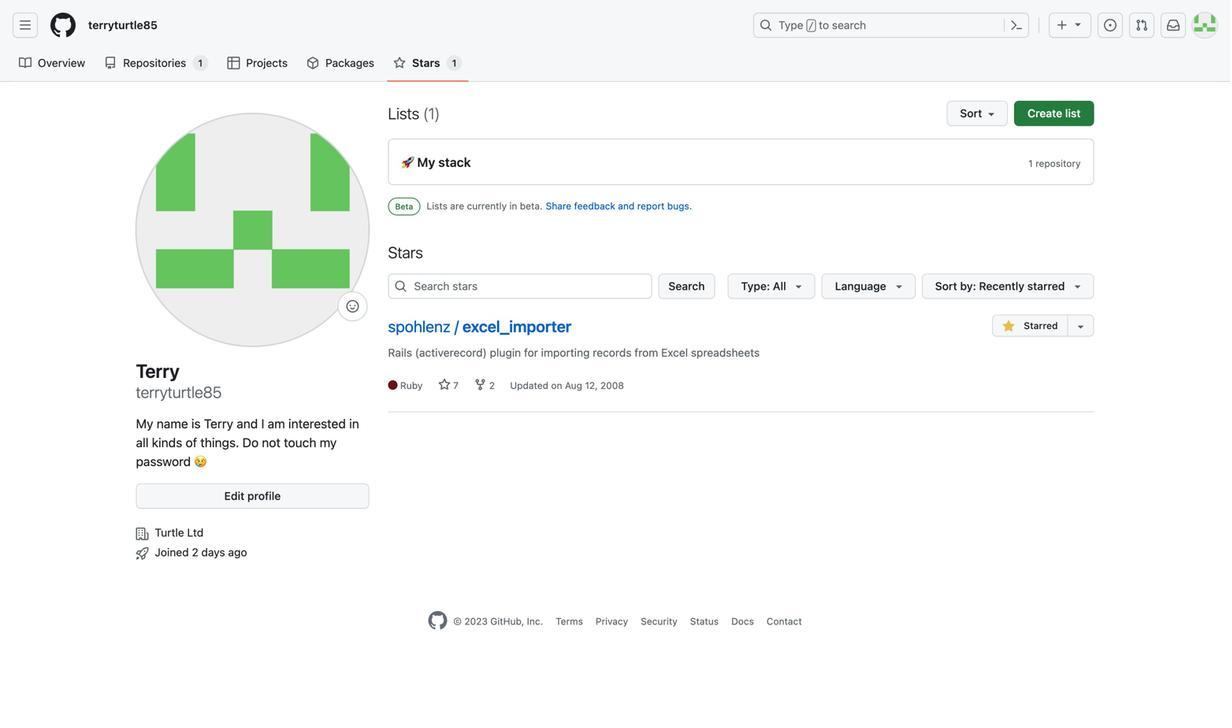 Task type: locate. For each thing, give the bounding box(es) containing it.
spreadsheets
[[691, 346, 760, 359]]

1 horizontal spatial lists
[[427, 201, 448, 212]]

create list button
[[1014, 101, 1094, 126]]

star image down (activerecord)
[[438, 379, 451, 391]]

sort left by:
[[935, 280, 957, 293]]

star image
[[393, 57, 406, 69], [438, 379, 451, 391]]

stars up search 'image'
[[388, 243, 423, 262]]

triangle down image right starred
[[1071, 280, 1084, 293]]

contact
[[767, 616, 802, 627]]

1 vertical spatial /
[[454, 317, 459, 336]]

triangle down image
[[1072, 18, 1084, 30], [893, 280, 905, 293], [1071, 280, 1084, 293]]

2 left days
[[192, 546, 198, 559]]

0 horizontal spatial 1
[[198, 58, 203, 69]]

terry up the name
[[136, 360, 180, 382]]

1 vertical spatial and
[[237, 416, 258, 431]]

terry inside the my name is terry and i am interested in all kinds of things.  do not touch my password 😢
[[204, 416, 233, 431]]

terms
[[556, 616, 583, 627]]

by:
[[960, 280, 976, 293]]

triangle down image right language
[[893, 280, 905, 293]]

spohlenz
[[388, 317, 451, 336]]

0 vertical spatial lists
[[388, 104, 419, 123]]

terryturtle85 up the name
[[136, 383, 222, 402]]

lists left (1)
[[388, 104, 419, 123]]

github,
[[490, 616, 524, 627]]

lists left are
[[427, 201, 448, 212]]

/ up (activerecord)
[[454, 317, 459, 336]]

2 down plugin
[[486, 380, 498, 391]]

status
[[690, 616, 719, 627]]

plus image
[[1056, 19, 1069, 32]]

terryturtle85 up repo image
[[88, 19, 158, 32]]

updated on aug 12, 2008
[[510, 380, 624, 391]]

star fill image
[[1002, 320, 1015, 333]]

lists
[[388, 104, 419, 123], [427, 201, 448, 212]]

security link
[[641, 616, 678, 627]]

1 horizontal spatial 2
[[486, 380, 498, 391]]

1 vertical spatial lists
[[427, 201, 448, 212]]

command palette image
[[1010, 19, 1023, 32]]

create list
[[1028, 107, 1081, 120]]

0 horizontal spatial terry
[[136, 360, 180, 382]]

7 link
[[438, 379, 461, 391]]

(activerecord)
[[415, 346, 487, 359]]

0 vertical spatial /
[[808, 20, 814, 32]]

inc.
[[527, 616, 543, 627]]

0 vertical spatial sort
[[960, 107, 982, 120]]

am
[[268, 416, 285, 431]]

turtle ltd
[[155, 526, 204, 539]]

0 horizontal spatial my
[[136, 416, 153, 431]]

search
[[832, 19, 866, 32]]

2 inside 2 link
[[486, 380, 498, 391]]

sort left create
[[960, 107, 982, 120]]

projects link
[[221, 51, 294, 75]]

/ for spohlenz
[[454, 317, 459, 336]]

of
[[186, 435, 197, 450]]

in inside the my name is terry and i am interested in all kinds of things.  do not touch my password 😢
[[349, 416, 359, 431]]

share
[[546, 201, 571, 212]]

and inside the my name is terry and i am interested in all kinds of things.  do not touch my password 😢
[[237, 416, 258, 431]]

sort inside 'popup button'
[[960, 107, 982, 120]]

sort for sort
[[960, 107, 982, 120]]

terry inside terry terryturtle85
[[136, 360, 180, 382]]

1 horizontal spatial /
[[808, 20, 814, 32]]

ago
[[228, 546, 247, 559]]

ltd
[[187, 526, 204, 539]]

(1)
[[423, 104, 440, 123]]

1 vertical spatial my
[[136, 416, 153, 431]]

for
[[524, 346, 538, 359]]

book image
[[19, 57, 32, 69]]

in
[[509, 201, 517, 212], [349, 416, 359, 431]]

share feedback and report bugs. link
[[546, 199, 692, 213]]

sort by: recently starred button
[[922, 274, 1094, 299]]

rails
[[388, 346, 412, 359]]

Search stars search field
[[388, 274, 652, 299]]

1 horizontal spatial sort
[[960, 107, 982, 120]]

2 link
[[474, 379, 498, 391]]

sort for sort by: recently starred
[[935, 280, 957, 293]]

1 horizontal spatial in
[[509, 201, 517, 212]]

contact link
[[767, 616, 802, 627]]

star image right packages
[[393, 57, 406, 69]]

🚀
[[402, 155, 414, 170]]

currently
[[467, 201, 507, 212]]

sort button
[[947, 101, 1008, 126]]

and left i
[[237, 416, 258, 431]]

1 vertical spatial sort
[[935, 280, 957, 293]]

edit profile
[[224, 490, 281, 503]]

my
[[320, 435, 337, 450]]

homepage image
[[50, 13, 76, 38]]

0 vertical spatial my
[[417, 155, 435, 170]]

1 vertical spatial terryturtle85
[[136, 383, 222, 402]]

1 horizontal spatial my
[[417, 155, 435, 170]]

language
[[835, 280, 886, 293]]

0 horizontal spatial /
[[454, 317, 459, 336]]

organization: turtle ltd element
[[136, 522, 369, 541]]

terms link
[[556, 616, 583, 627]]

0 horizontal spatial in
[[349, 416, 359, 431]]

type / to search
[[779, 19, 866, 32]]

my
[[417, 155, 435, 170], [136, 416, 153, 431]]

package image
[[307, 57, 319, 69]]

0 vertical spatial terry
[[136, 360, 180, 382]]

and left 'report'
[[618, 201, 635, 212]]

is
[[191, 416, 201, 431]]

repo image
[[104, 57, 117, 69]]

0 vertical spatial terryturtle85
[[88, 19, 158, 32]]

©
[[453, 616, 462, 627]]

0 horizontal spatial star image
[[393, 57, 406, 69]]

/ inside type / to search
[[808, 20, 814, 32]]

1 vertical spatial terry
[[204, 416, 233, 431]]

smiley image
[[346, 300, 359, 313]]

1 vertical spatial in
[[349, 416, 359, 431]]

profile
[[247, 490, 281, 503]]

all
[[136, 435, 149, 450]]

joined
[[155, 546, 189, 559]]

and
[[618, 201, 635, 212], [237, 416, 258, 431]]

stars
[[412, 56, 440, 69], [388, 243, 423, 262]]

/ left to
[[808, 20, 814, 32]]

change your avatar image
[[136, 113, 369, 347]]

terry up things.
[[204, 416, 233, 431]]

in left beta. at top left
[[509, 201, 517, 212]]

sort inside button
[[935, 280, 957, 293]]

my right 🚀
[[417, 155, 435, 170]]

0 horizontal spatial 2
[[192, 546, 198, 559]]

1 horizontal spatial 1
[[452, 58, 457, 69]]

stars up (1)
[[412, 56, 440, 69]]

1 horizontal spatial star image
[[438, 379, 451, 391]]

in right interested at the left bottom of page
[[349, 416, 359, 431]]

my up the all
[[136, 416, 153, 431]]

1 vertical spatial 2
[[192, 546, 198, 559]]

docs
[[731, 616, 754, 627]]

triangle down image inside sort by: recently starred button
[[1071, 280, 1084, 293]]

privacy link
[[596, 616, 628, 627]]

/
[[808, 20, 814, 32], [454, 317, 459, 336]]

1 horizontal spatial terry
[[204, 416, 233, 431]]

0 horizontal spatial lists
[[388, 104, 419, 123]]

0 vertical spatial and
[[618, 201, 635, 212]]

0 vertical spatial 2
[[486, 380, 498, 391]]

0 horizontal spatial and
[[237, 416, 258, 431]]

12,
[[585, 380, 598, 391]]

things.
[[200, 435, 239, 450]]

0 vertical spatial stars
[[412, 56, 440, 69]]

triangle down image inside language button
[[893, 280, 905, 293]]

0 horizontal spatial sort
[[935, 280, 957, 293]]

1 repository
[[1028, 158, 1081, 169]]

2008
[[600, 380, 624, 391]]

terryturtle85
[[88, 19, 158, 32], [136, 383, 222, 402]]



Task type: vqa. For each thing, say whether or not it's contained in the screenshot.
touch
yes



Task type: describe. For each thing, give the bounding box(es) containing it.
1 for stars
[[452, 58, 457, 69]]

0 vertical spatial in
[[509, 201, 517, 212]]

starred
[[1027, 280, 1065, 293]]

touch
[[284, 435, 316, 450]]

importing
[[541, 346, 590, 359]]

1 for repositories
[[198, 58, 203, 69]]

interested
[[288, 416, 346, 431]]

type: all button
[[728, 274, 815, 299]]

excel_importer
[[463, 317, 572, 336]]

status link
[[690, 616, 719, 627]]

rails (activerecord) plugin for importing records from excel spreadsheets
[[388, 346, 760, 359]]

name
[[157, 416, 188, 431]]

ruby
[[400, 380, 423, 391]]

plugin
[[490, 346, 521, 359]]

7
[[451, 380, 461, 391]]

stack
[[438, 155, 471, 170]]

terryturtle85 link
[[82, 13, 164, 38]]

homepage image
[[428, 612, 447, 630]]

language button
[[822, 274, 915, 299]]

2023
[[464, 616, 488, 627]]

type: all
[[741, 280, 786, 293]]

git pull request image
[[1136, 19, 1148, 32]]

search image
[[394, 280, 407, 293]]

my inside the my name is terry and i am interested in all kinds of things.  do not touch my password 😢
[[136, 416, 153, 431]]

triangle down image for sort by: recently starred
[[1071, 280, 1084, 293]]

password
[[136, 454, 191, 469]]

i
[[261, 416, 264, 431]]

edit
[[224, 490, 245, 503]]

1 horizontal spatial and
[[618, 201, 635, 212]]

do
[[242, 435, 259, 450]]

on
[[551, 380, 562, 391]]

type:
[[741, 280, 770, 293]]

excel
[[661, 346, 688, 359]]

search button
[[658, 274, 715, 299]]

to
[[819, 19, 829, 32]]

issue opened image
[[1104, 19, 1117, 32]]

2 horizontal spatial 1
[[1028, 158, 1033, 169]]

my name is terry and i am interested in all kinds of things.  do not touch my password 😢
[[136, 416, 359, 469]]

create
[[1028, 107, 1062, 120]]

© 2023 github, inc.
[[453, 616, 543, 627]]

docs link
[[731, 616, 754, 627]]

repository
[[1036, 158, 1081, 169]]

fork image
[[474, 379, 486, 391]]

report
[[637, 201, 665, 212]]

add this repository to a list image
[[1074, 320, 1087, 333]]

triangle down image right plus image
[[1072, 18, 1084, 30]]

notifications image
[[1167, 19, 1180, 32]]

triangle down image
[[792, 280, 805, 293]]

recently
[[979, 280, 1024, 293]]

days
[[201, 546, 225, 559]]

all
[[773, 280, 786, 293]]

terry terryturtle85
[[136, 360, 222, 402]]

beta
[[395, 202, 413, 211]]

rocket image
[[136, 548, 149, 560]]

lists are currently in beta. share feedback and report bugs.
[[427, 201, 692, 212]]

kinds
[[152, 435, 182, 450]]

feedback
[[574, 201, 615, 212]]

starred
[[1021, 320, 1058, 331]]

organization image
[[136, 528, 149, 541]]

0 vertical spatial star image
[[393, 57, 406, 69]]

feature release label: beta element
[[388, 198, 420, 215]]

bugs.
[[667, 201, 692, 212]]

records
[[593, 346, 632, 359]]

not
[[262, 435, 281, 450]]

sort by: recently starred
[[935, 280, 1065, 293]]

starred button
[[992, 315, 1067, 337]]

1 vertical spatial stars
[[388, 243, 423, 262]]

joined 2 days ago
[[155, 546, 247, 559]]

security
[[641, 616, 678, 627]]

privacy
[[596, 616, 628, 627]]

packages
[[326, 56, 374, 69]]

from
[[635, 346, 658, 359]]

table image
[[227, 57, 240, 69]]

aug
[[565, 380, 582, 391]]

🚀 my stack
[[402, 155, 471, 170]]

list
[[1065, 107, 1081, 120]]

repositories
[[123, 56, 186, 69]]

lists (1)
[[388, 104, 440, 123]]

lists for lists (1)
[[388, 104, 419, 123]]

/ for type
[[808, 20, 814, 32]]

overview link
[[13, 51, 92, 75]]

triangle down image for language
[[893, 280, 905, 293]]

lists for lists are currently in beta. share feedback and report bugs.
[[427, 201, 448, 212]]

1 vertical spatial star image
[[438, 379, 451, 391]]

spohlenz / excel_importer
[[388, 317, 572, 336]]

edit profile button
[[136, 484, 369, 509]]

updated
[[510, 380, 548, 391]]

are
[[450, 201, 464, 212]]

turtle
[[155, 526, 184, 539]]

projects
[[246, 56, 288, 69]]

search
[[669, 280, 705, 293]]



